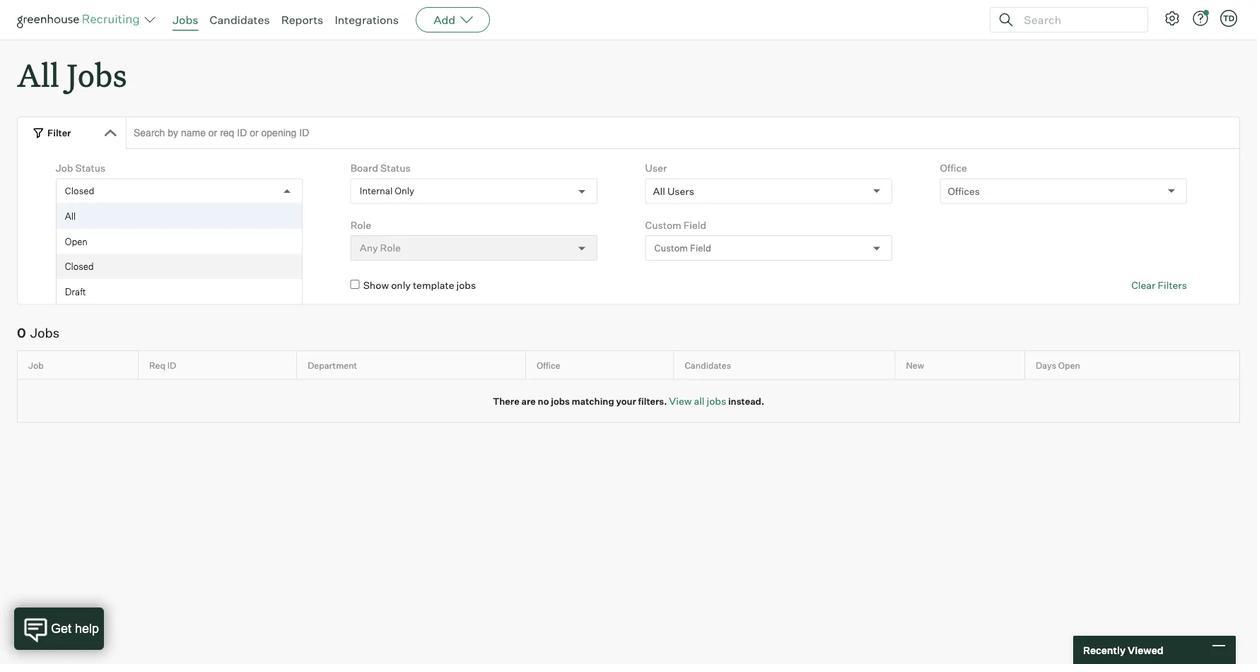 Task type: locate. For each thing, give the bounding box(es) containing it.
td
[[1223, 13, 1235, 23]]

office up offices
[[940, 162, 967, 174]]

view
[[669, 395, 692, 407]]

custom
[[645, 219, 682, 231], [655, 243, 688, 254]]

1 horizontal spatial office
[[940, 162, 967, 174]]

2 show from the left
[[363, 279, 389, 292]]

jobs right the template
[[457, 279, 476, 292]]

candidates
[[210, 13, 270, 27], [685, 360, 731, 371]]

candidates up all
[[685, 360, 731, 371]]

instead.
[[728, 396, 765, 407]]

0
[[17, 325, 26, 341]]

add button
[[416, 7, 490, 33]]

there
[[493, 396, 520, 407]]

0 vertical spatial jobs
[[173, 13, 198, 27]]

1 horizontal spatial department
[[308, 360, 357, 371]]

all for all jobs
[[17, 54, 59, 95]]

job down 0 jobs
[[28, 360, 44, 371]]

1 vertical spatial closed
[[65, 261, 94, 272]]

all up filter
[[17, 54, 59, 95]]

office
[[940, 162, 967, 174], [537, 360, 561, 371]]

1 vertical spatial jobs
[[67, 54, 127, 95]]

greenhouse recruiting image
[[17, 11, 144, 28]]

0 vertical spatial candidates
[[210, 13, 270, 27]]

add
[[434, 13, 456, 27]]

status for job status
[[75, 162, 106, 174]]

0 horizontal spatial candidates
[[210, 13, 270, 27]]

jobs
[[118, 279, 138, 292], [457, 279, 476, 292], [707, 395, 726, 407], [551, 396, 570, 407]]

closed
[[65, 186, 94, 197], [65, 261, 94, 272]]

1 horizontal spatial show
[[363, 279, 389, 292]]

candidates right jobs 'link'
[[210, 13, 270, 27]]

jobs right no
[[551, 396, 570, 407]]

0 horizontal spatial only
[[96, 279, 116, 292]]

all up departments
[[65, 211, 76, 222]]

clear filters
[[1132, 279, 1187, 292]]

closed down departments
[[65, 261, 94, 272]]

offices
[[948, 185, 980, 197]]

status
[[75, 162, 106, 174], [380, 162, 411, 174]]

1 status from the left
[[75, 162, 106, 174]]

jobs down greenhouse recruiting image
[[67, 54, 127, 95]]

view all jobs link
[[669, 395, 726, 407]]

req id
[[149, 360, 176, 371]]

open right 'days'
[[1059, 360, 1081, 371]]

0 horizontal spatial status
[[75, 162, 106, 174]]

open
[[65, 236, 88, 247], [1059, 360, 1081, 371]]

reports
[[281, 13, 323, 27]]

integrations
[[335, 13, 399, 27]]

1 vertical spatial office
[[537, 360, 561, 371]]

0 vertical spatial all
[[17, 54, 59, 95]]

filter
[[47, 127, 71, 138]]

0 vertical spatial job
[[56, 162, 73, 174]]

job down filter
[[56, 162, 73, 174]]

custom field
[[645, 219, 707, 231], [655, 243, 711, 254]]

filters
[[1158, 279, 1187, 292]]

1 horizontal spatial only
[[391, 279, 411, 292]]

only left the template
[[391, 279, 411, 292]]

1 horizontal spatial jobs
[[67, 54, 127, 95]]

all left users
[[653, 185, 665, 197]]

jobs left i'm
[[118, 279, 138, 292]]

show down departments
[[68, 279, 94, 292]]

0 horizontal spatial job
[[28, 360, 44, 371]]

0 vertical spatial custom
[[645, 219, 682, 231]]

only right draft
[[96, 279, 116, 292]]

0 horizontal spatial open
[[65, 236, 88, 247]]

1 vertical spatial job
[[28, 360, 44, 371]]

clear filters link
[[1132, 279, 1187, 293]]

jobs right the 0
[[30, 325, 60, 341]]

open up draft
[[65, 236, 88, 247]]

custom field down users
[[655, 243, 711, 254]]

jobs left candidates 'link'
[[173, 13, 198, 27]]

show only template jobs
[[363, 279, 476, 292]]

2 closed from the top
[[65, 261, 94, 272]]

custom field down all users
[[645, 219, 707, 231]]

1 vertical spatial all
[[653, 185, 665, 197]]

2 horizontal spatial all
[[653, 185, 665, 197]]

1 horizontal spatial all
[[65, 211, 76, 222]]

0 horizontal spatial show
[[68, 279, 94, 292]]

1 show from the left
[[68, 279, 94, 292]]

following
[[156, 279, 198, 292]]

job
[[56, 162, 73, 174], [28, 360, 44, 371]]

1 horizontal spatial job
[[56, 162, 73, 174]]

0 vertical spatial closed
[[65, 186, 94, 197]]

recently
[[1083, 644, 1126, 657]]

recently viewed
[[1083, 644, 1164, 657]]

show right show only template jobs option
[[363, 279, 389, 292]]

req
[[149, 360, 165, 371]]

td button
[[1221, 10, 1238, 27]]

users
[[668, 185, 694, 197]]

show for show only jobs i'm following
[[68, 279, 94, 292]]

Search by name or req ID or opening ID text field
[[126, 117, 1240, 149]]

department
[[56, 219, 112, 231], [308, 360, 357, 371]]

0 horizontal spatial jobs
[[30, 325, 60, 341]]

td button
[[1218, 7, 1240, 30]]

show
[[68, 279, 94, 292], [363, 279, 389, 292]]

field
[[684, 219, 707, 231], [690, 243, 711, 254]]

office up no
[[537, 360, 561, 371]]

1 vertical spatial candidates
[[685, 360, 731, 371]]

0 horizontal spatial all
[[17, 54, 59, 95]]

viewed
[[1128, 644, 1164, 657]]

internal
[[360, 186, 393, 197]]

jobs right all
[[707, 395, 726, 407]]

0 horizontal spatial department
[[56, 219, 112, 231]]

2 status from the left
[[380, 162, 411, 174]]

closed down job status
[[65, 186, 94, 197]]

all
[[17, 54, 59, 95], [653, 185, 665, 197], [65, 211, 76, 222]]

reports link
[[281, 13, 323, 27]]

2 horizontal spatial jobs
[[173, 13, 198, 27]]

job for job status
[[56, 162, 73, 174]]

all users option
[[653, 185, 694, 197]]

only
[[96, 279, 116, 292], [391, 279, 411, 292]]

1 only from the left
[[96, 279, 116, 292]]

2 only from the left
[[391, 279, 411, 292]]

1 horizontal spatial status
[[380, 162, 411, 174]]

0 horizontal spatial office
[[537, 360, 561, 371]]

jobs
[[173, 13, 198, 27], [67, 54, 127, 95], [30, 325, 60, 341]]

1 horizontal spatial open
[[1059, 360, 1081, 371]]

1 vertical spatial custom field
[[655, 243, 711, 254]]

board status
[[351, 162, 411, 174]]

2 vertical spatial jobs
[[30, 325, 60, 341]]



Task type: vqa. For each thing, say whether or not it's contained in the screenshot.


Task type: describe. For each thing, give the bounding box(es) containing it.
only for jobs
[[96, 279, 116, 292]]

role
[[351, 219, 371, 231]]

0 vertical spatial field
[[684, 219, 707, 231]]

all jobs
[[17, 54, 127, 95]]

internal only
[[360, 186, 415, 197]]

1 horizontal spatial candidates
[[685, 360, 731, 371]]

integrations link
[[335, 13, 399, 27]]

0 vertical spatial office
[[940, 162, 967, 174]]

days open
[[1036, 360, 1081, 371]]

configure image
[[1164, 10, 1181, 27]]

all for all users
[[653, 185, 665, 197]]

days
[[1036, 360, 1057, 371]]

template
[[413, 279, 454, 292]]

id
[[167, 360, 176, 371]]

new
[[906, 360, 924, 371]]

job for job
[[28, 360, 44, 371]]

candidates link
[[210, 13, 270, 27]]

draft
[[65, 286, 86, 298]]

only for template
[[391, 279, 411, 292]]

jobs inside the there are no jobs matching your filters. view all jobs instead.
[[551, 396, 570, 407]]

1 vertical spatial field
[[690, 243, 711, 254]]

1 closed from the top
[[65, 186, 94, 197]]

1 vertical spatial custom
[[655, 243, 688, 254]]

status for board status
[[380, 162, 411, 174]]

0 vertical spatial custom field
[[645, 219, 707, 231]]

0 vertical spatial open
[[65, 236, 88, 247]]

no
[[538, 396, 549, 407]]

filters.
[[638, 396, 667, 407]]

departments
[[63, 242, 125, 254]]

matching
[[572, 396, 614, 407]]

jobs for all jobs
[[67, 54, 127, 95]]

0 jobs
[[17, 325, 60, 341]]

there are no jobs matching your filters. view all jobs instead.
[[493, 395, 765, 407]]

your
[[616, 396, 636, 407]]

1 vertical spatial department
[[308, 360, 357, 371]]

all
[[694, 395, 705, 407]]

Show only template jobs checkbox
[[351, 280, 360, 289]]

user
[[645, 162, 667, 174]]

jobs for 0 jobs
[[30, 325, 60, 341]]

only
[[395, 186, 415, 197]]

2 vertical spatial all
[[65, 211, 76, 222]]

all users
[[653, 185, 694, 197]]

show only jobs i'm following
[[68, 279, 198, 292]]

0 vertical spatial department
[[56, 219, 112, 231]]

board
[[351, 162, 378, 174]]

job status
[[56, 162, 106, 174]]

are
[[522, 396, 536, 407]]

i'm
[[140, 279, 154, 292]]

jobs link
[[173, 13, 198, 27]]

1 vertical spatial open
[[1059, 360, 1081, 371]]

show for show only template jobs
[[363, 279, 389, 292]]

clear
[[1132, 279, 1156, 292]]

Search text field
[[1020, 10, 1135, 30]]



